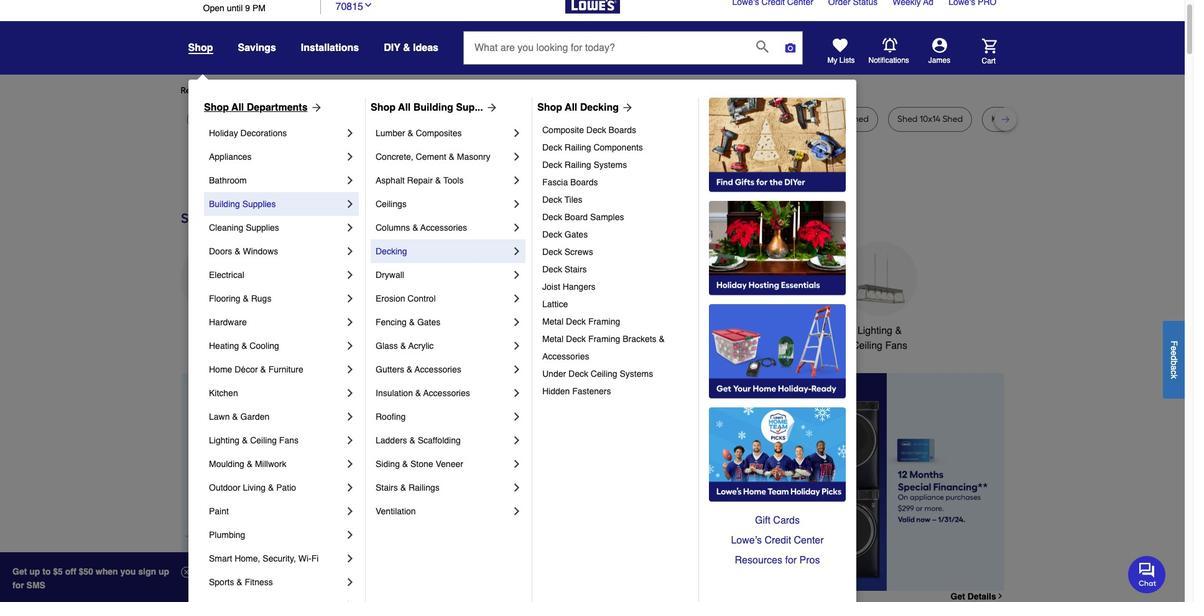 Task type: describe. For each thing, give the bounding box(es) containing it.
outdoor for outdoor living & patio
[[209, 483, 240, 493]]

joist
[[542, 282, 560, 292]]

suggestions
[[341, 85, 389, 96]]

lumber
[[376, 128, 405, 138]]

under deck ceiling systems
[[542, 369, 653, 379]]

chevron right image for plumbing
[[344, 529, 356, 541]]

chevron right image for hardware
[[344, 316, 356, 328]]

hardie
[[650, 114, 677, 124]]

ceiling for lighting & ceiling fans link
[[250, 435, 277, 445]]

lowe's wishes you and your family a happy hanukkah. image
[[181, 164, 1004, 195]]

brackets
[[623, 334, 656, 344]]

arrow right image for shop all departments
[[308, 101, 322, 114]]

deck down deck tiles
[[542, 212, 562, 222]]

decking inside "link"
[[580, 102, 619, 113]]

lowe's home improvement notification center image
[[882, 38, 897, 53]]

chevron right image for stairs & railings
[[511, 481, 523, 494]]

quikrete
[[588, 114, 621, 124]]

home décor & furniture
[[209, 364, 303, 374]]

1 up from the left
[[29, 567, 40, 577]]

notifications
[[868, 56, 909, 65]]

0 vertical spatial tools
[[443, 175, 464, 185]]

for left pros
[[785, 555, 797, 566]]

savings button
[[238, 37, 276, 59]]

more
[[318, 85, 339, 96]]

shed outdoor storage
[[731, 114, 820, 124]]

chevron right image for cleaning supplies
[[344, 221, 356, 234]]

chevron right image for holiday decorations
[[344, 127, 356, 139]]

lawn & garden link
[[209, 405, 344, 428]]

chevron right image for concrete, cement & masonry
[[511, 151, 523, 163]]

get up to $5 off $50 when you sign up for sms
[[12, 567, 169, 590]]

gutters & accessories link
[[376, 358, 511, 381]]

ventilation
[[376, 506, 416, 516]]

chevron right image for kitchen
[[344, 387, 356, 399]]

chevron right image for building supplies
[[344, 198, 356, 210]]

board
[[679, 114, 702, 124]]

chevron right image for erosion control
[[511, 292, 523, 305]]

plumbing link
[[209, 523, 344, 547]]

arrow right image for shop all decking
[[619, 101, 634, 114]]

gift
[[755, 515, 770, 526]]

metal deck framing brackets & accessories link
[[542, 330, 690, 365]]

0 vertical spatial boards
[[609, 125, 636, 135]]

james button
[[910, 38, 969, 65]]

1 horizontal spatial stairs
[[565, 264, 587, 274]]

deck down 'fascia'
[[542, 195, 562, 205]]

framing for metal deck framing
[[588, 317, 620, 327]]

building supplies link
[[209, 192, 344, 216]]

ideas
[[413, 42, 438, 53]]

fasteners
[[572, 386, 611, 396]]

outdoor living & patio link
[[209, 476, 344, 499]]

hidden
[[542, 386, 570, 396]]

chevron right image for flooring & rugs
[[344, 292, 356, 305]]

supplies for cleaning supplies
[[246, 223, 279, 233]]

windows
[[243, 246, 278, 256]]

smart home button
[[748, 241, 822, 338]]

hangers
[[563, 282, 596, 292]]

0 horizontal spatial decking
[[376, 246, 407, 256]]

screws
[[565, 247, 593, 257]]

arrow right image
[[483, 101, 498, 114]]

diy & ideas button
[[384, 37, 438, 59]]

wi-
[[298, 554, 311, 563]]

joist hangers link
[[542, 278, 690, 295]]

1 vertical spatial lighting & ceiling fans
[[209, 435, 299, 445]]

home inside button
[[787, 325, 813, 336]]

departments
[[247, 102, 308, 113]]

you for recommended searches for you
[[294, 85, 308, 96]]

0 vertical spatial building
[[413, 102, 453, 113]]

center
[[794, 535, 824, 546]]

chevron right image for sports & fitness
[[344, 576, 356, 588]]

kitchen faucets button
[[464, 241, 539, 338]]

railing for systems
[[565, 160, 591, 170]]

deck railing components
[[542, 142, 643, 152]]

credit
[[765, 535, 791, 546]]

composite deck boards
[[542, 125, 636, 135]]

diy & ideas
[[384, 42, 438, 53]]

& inside button
[[895, 325, 902, 336]]

insulation & accessories link
[[376, 381, 511, 405]]

2 up from the left
[[159, 567, 169, 577]]

resources for pros
[[735, 555, 820, 566]]

chevron right image inside get details link
[[996, 592, 1004, 600]]

kitchen for kitchen
[[209, 388, 238, 398]]

chevron right image for ceilings
[[511, 198, 523, 210]]

lists
[[839, 56, 855, 65]]

flooring & rugs
[[209, 294, 271, 303]]

lawn & garden
[[209, 412, 269, 422]]

0 horizontal spatial fans
[[279, 435, 299, 445]]

outdoor tools & equipment button
[[559, 241, 633, 353]]

chevron right image for appliances
[[344, 151, 356, 163]]

framing for metal deck framing brackets & accessories
[[588, 334, 620, 344]]

joist hangers
[[542, 282, 596, 292]]

kitchen link
[[209, 381, 344, 405]]

chevron right image for moulding & millwork
[[344, 458, 356, 470]]

gutters & accessories
[[376, 364, 461, 374]]

deck railing components link
[[542, 139, 690, 156]]

deck inside metal deck framing brackets & accessories
[[566, 334, 586, 344]]

shed for shed outdoor storage
[[731, 114, 751, 124]]

chevron right image for doors & windows
[[344, 245, 356, 257]]

chevron right image for electrical
[[344, 269, 356, 281]]

heating & cooling link
[[209, 334, 344, 358]]

kitchen for kitchen faucets
[[466, 325, 499, 336]]

deck screws
[[542, 247, 593, 257]]

all for departments
[[231, 102, 244, 113]]

chevron right image for glass & acrylic
[[511, 340, 523, 352]]

off
[[65, 567, 76, 577]]

f
[[1169, 340, 1179, 346]]

accessories for insulation & accessories
[[423, 388, 470, 398]]

chevron down image
[[363, 0, 373, 10]]

shed for shed 10x14 shed
[[897, 114, 918, 124]]

lowe's home improvement cart image
[[982, 38, 997, 53]]

lighting & ceiling fans inside button
[[852, 325, 907, 351]]

savings
[[238, 42, 276, 53]]

chevron right image for outdoor living & patio
[[344, 481, 356, 494]]

all for building
[[398, 102, 411, 113]]

concrete, cement & masonry
[[376, 152, 490, 162]]

interior
[[406, 114, 434, 124]]

you
[[120, 567, 136, 577]]

holiday
[[209, 128, 238, 138]]

get details link
[[951, 591, 1004, 601]]

siding
[[376, 459, 400, 469]]

chevron right image for heating & cooling
[[344, 340, 356, 352]]

supplies for building supplies
[[242, 199, 276, 209]]

door
[[385, 114, 404, 124]]

to
[[42, 567, 51, 577]]

deck down lattice
[[566, 317, 586, 327]]

70815 button
[[336, 0, 373, 14]]

deck stairs
[[542, 264, 587, 274]]

get for get up to $5 off $50 when you sign up for sms
[[12, 567, 27, 577]]

chevron right image for roofing
[[511, 410, 523, 423]]

cards
[[773, 515, 800, 526]]

smart for smart home
[[757, 325, 784, 336]]

lowe's home team holiday picks. image
[[709, 407, 846, 502]]

bathroom button
[[653, 241, 728, 338]]

Search Query text field
[[464, 32, 746, 64]]

smart home
[[757, 325, 813, 336]]

metal deck framing
[[542, 317, 620, 327]]

chevron right image for columns & accessories
[[511, 221, 523, 234]]

systems inside deck railing systems link
[[594, 160, 627, 170]]

a
[[1169, 365, 1179, 370]]

4 shed from the left
[[943, 114, 963, 124]]

composite deck boards link
[[542, 121, 690, 139]]

drywall
[[376, 270, 404, 280]]

metal deck framing link
[[542, 313, 690, 330]]

holiday decorations
[[209, 128, 287, 138]]

scroll to item #2 image
[[672, 568, 702, 573]]

asphalt
[[376, 175, 405, 185]]

resources for pros link
[[709, 550, 846, 570]]

chevron right image for fencing & gates
[[511, 316, 523, 328]]

ladders & scaffolding
[[376, 435, 461, 445]]

all for decking
[[565, 102, 577, 113]]

& inside outdoor tools & equipment
[[625, 325, 632, 336]]

siding & stone veneer
[[376, 459, 463, 469]]

smart home, security, wi-fi
[[209, 554, 319, 563]]

lowe's home improvement logo image
[[565, 0, 620, 28]]

1 vertical spatial gates
[[417, 317, 440, 327]]

chevron right image for ventilation
[[511, 505, 523, 517]]

d
[[1169, 355, 1179, 360]]

refrigerator
[[463, 114, 510, 124]]

get details
[[951, 591, 996, 601]]

find gifts for the diyer. image
[[709, 98, 846, 192]]

tiles
[[564, 195, 582, 205]]

fencing & gates link
[[376, 310, 511, 334]]

chevron right image for lighting & ceiling fans
[[344, 434, 356, 447]]



Task type: vqa. For each thing, say whether or not it's contained in the screenshot.
the rightmost LIGHTING & CEILING FANS
yes



Task type: locate. For each thing, give the bounding box(es) containing it.
building up cleaning
[[209, 199, 240, 209]]

0 horizontal spatial up
[[29, 567, 40, 577]]

0 horizontal spatial building
[[209, 199, 240, 209]]

deck down quikrete
[[586, 125, 606, 135]]

1 horizontal spatial gates
[[565, 229, 588, 239]]

0 horizontal spatial gates
[[417, 317, 440, 327]]

0 vertical spatial decking
[[580, 102, 619, 113]]

1 shop from the left
[[204, 102, 229, 113]]

0 horizontal spatial home
[[209, 364, 232, 374]]

sign
[[138, 567, 156, 577]]

1 horizontal spatial all
[[398, 102, 411, 113]]

supplies up cleaning supplies
[[242, 199, 276, 209]]

chevron right image for smart home, security, wi-fi
[[344, 552, 356, 565]]

smart for smart home, security, wi-fi
[[209, 554, 232, 563]]

shop all departments link
[[204, 100, 322, 115]]

0 horizontal spatial smart
[[209, 554, 232, 563]]

1 horizontal spatial smart
[[757, 325, 784, 336]]

1 horizontal spatial lighting
[[858, 325, 892, 336]]

ceilings link
[[376, 192, 511, 216]]

1 horizontal spatial home
[[787, 325, 813, 336]]

boards down deck railing systems
[[570, 177, 598, 187]]

glass
[[376, 341, 398, 351]]

0 vertical spatial decorations
[[240, 128, 287, 138]]

tools up equipment
[[599, 325, 622, 336]]

kitchen left faucets on the bottom of the page
[[466, 325, 499, 336]]

accessories
[[420, 223, 467, 233], [542, 351, 589, 361], [415, 364, 461, 374], [423, 388, 470, 398]]

shop all building sup... link
[[371, 100, 498, 115]]

shed right 10x14
[[943, 114, 963, 124]]

1 vertical spatial metal
[[542, 334, 564, 344]]

1 horizontal spatial fans
[[885, 340, 907, 351]]

lighting
[[858, 325, 892, 336], [209, 435, 239, 445]]

columns
[[376, 223, 410, 233]]

bathroom up building supplies
[[209, 175, 247, 185]]

accessories up under
[[542, 351, 589, 361]]

columns & accessories
[[376, 223, 467, 233]]

get your home holiday-ready. image
[[709, 304, 846, 399]]

chevron right image
[[511, 127, 523, 139], [344, 151, 356, 163], [511, 151, 523, 163], [344, 174, 356, 187], [511, 174, 523, 187], [344, 198, 356, 210], [511, 198, 523, 210], [511, 221, 523, 234], [344, 269, 356, 281], [344, 292, 356, 305], [344, 316, 356, 328], [511, 340, 523, 352], [344, 363, 356, 376], [344, 387, 356, 399], [511, 458, 523, 470], [344, 505, 356, 517], [344, 529, 356, 541], [344, 576, 356, 588]]

shop for shop all building sup...
[[371, 102, 396, 113]]

cleaning
[[209, 223, 243, 233]]

deck up deck stairs
[[542, 247, 562, 257]]

smart home, security, wi-fi link
[[209, 547, 344, 570]]

1 horizontal spatial decorations
[[380, 340, 434, 351]]

décor
[[235, 364, 258, 374]]

0 horizontal spatial lighting
[[209, 435, 239, 445]]

paint link
[[209, 499, 344, 523]]

gates
[[565, 229, 588, 239], [417, 317, 440, 327]]

$5
[[53, 567, 63, 577]]

1 horizontal spatial get
[[951, 591, 965, 601]]

lighting & ceiling fans link
[[209, 428, 344, 452]]

1 horizontal spatial boards
[[609, 125, 636, 135]]

shed right storage
[[849, 114, 869, 124]]

camera image
[[784, 42, 797, 54]]

for
[[281, 85, 292, 96], [391, 85, 402, 96], [785, 555, 797, 566], [12, 580, 24, 590]]

chevron right image for gutters & accessories
[[511, 363, 523, 376]]

b
[[1169, 360, 1179, 365]]

1 vertical spatial framing
[[588, 334, 620, 344]]

composites
[[416, 128, 462, 138]]

cart
[[982, 56, 996, 65]]

metal deck framing brackets & accessories
[[542, 334, 667, 361]]

0 horizontal spatial boards
[[570, 177, 598, 187]]

hidden fasteners
[[542, 386, 611, 396]]

christmas decorations
[[380, 325, 434, 351]]

1 horizontal spatial kitchen
[[466, 325, 499, 336]]

e up d
[[1169, 346, 1179, 351]]

shed
[[731, 114, 751, 124], [849, 114, 869, 124], [897, 114, 918, 124], [943, 114, 963, 124]]

peel stick wallpaper
[[276, 114, 356, 124]]

all inside the shop all departments link
[[231, 102, 244, 113]]

1 vertical spatial lighting
[[209, 435, 239, 445]]

2 horizontal spatial all
[[565, 102, 577, 113]]

systems up the hidden fasteners 'link'
[[620, 369, 653, 379]]

decorations inside button
[[380, 340, 434, 351]]

sports & fitness
[[209, 577, 273, 587]]

0 horizontal spatial bathroom
[[209, 175, 247, 185]]

arrow right image inside the shop all departments link
[[308, 101, 322, 114]]

shop for shop all decking
[[537, 102, 562, 113]]

0 vertical spatial home
[[787, 325, 813, 336]]

shop up toilet
[[537, 102, 562, 113]]

shed left 10x14
[[897, 114, 918, 124]]

lighting inside button
[[858, 325, 892, 336]]

more suggestions for you
[[318, 85, 419, 96]]

deck up 'fascia'
[[542, 160, 562, 170]]

living
[[243, 483, 266, 493]]

stairs down screws
[[565, 264, 587, 274]]

erosion control
[[376, 294, 436, 303]]

1 horizontal spatial outdoor
[[561, 325, 596, 336]]

deck down 'metal deck framing'
[[566, 334, 586, 344]]

glass & acrylic link
[[376, 334, 511, 358]]

railing up deck railing systems
[[565, 142, 591, 152]]

shop 25 days of deals by category image
[[181, 208, 1004, 229]]

decorations for christmas
[[380, 340, 434, 351]]

1 vertical spatial decking
[[376, 246, 407, 256]]

1 vertical spatial kitchen
[[209, 388, 238, 398]]

0 vertical spatial get
[[12, 567, 27, 577]]

1 horizontal spatial building
[[413, 102, 453, 113]]

shop inside shop all building sup... link
[[371, 102, 396, 113]]

sports
[[209, 577, 234, 587]]

holiday hosting essentials. image
[[709, 201, 846, 295]]

1 vertical spatial smart
[[209, 554, 232, 563]]

recommended searches for you heading
[[181, 85, 1004, 97]]

1 vertical spatial appliances
[[194, 325, 242, 336]]

railing up fascia boards
[[565, 160, 591, 170]]

for up door
[[391, 85, 402, 96]]

accessories inside 'link'
[[415, 364, 461, 374]]

chat invite button image
[[1128, 555, 1166, 593]]

all up mower
[[231, 102, 244, 113]]

2 horizontal spatial arrow right image
[[981, 482, 994, 494]]

1 horizontal spatial up
[[159, 567, 169, 577]]

you for more suggestions for you
[[404, 85, 419, 96]]

moulding & millwork
[[209, 459, 286, 469]]

for inside "link"
[[391, 85, 402, 96]]

stairs down siding
[[376, 483, 398, 493]]

arrow left image
[[412, 482, 424, 494]]

1 vertical spatial supplies
[[246, 223, 279, 233]]

all up door interior
[[398, 102, 411, 113]]

asphalt repair & tools link
[[376, 169, 511, 192]]

doors
[[209, 246, 232, 256]]

None search field
[[463, 31, 803, 76]]

all inside shop all building sup... link
[[398, 102, 411, 113]]

0 horizontal spatial arrow right image
[[308, 101, 322, 114]]

you inside "link"
[[404, 85, 419, 96]]

1 vertical spatial stairs
[[376, 483, 398, 493]]

appliances up heating
[[194, 325, 242, 336]]

ceiling for under deck ceiling systems link
[[591, 369, 617, 379]]

faucets
[[502, 325, 537, 336]]

hardie board
[[650, 114, 702, 124]]

ladders
[[376, 435, 407, 445]]

accessories up roofing link
[[423, 388, 470, 398]]

shop up door
[[371, 102, 396, 113]]

1 vertical spatial get
[[951, 591, 965, 601]]

0 vertical spatial systems
[[594, 160, 627, 170]]

1 railing from the top
[[565, 142, 591, 152]]

for inside get up to $5 off $50 when you sign up for sms
[[12, 580, 24, 590]]

0 horizontal spatial shop
[[204, 102, 229, 113]]

0 vertical spatial metal
[[542, 317, 564, 327]]

shop all decking
[[537, 102, 619, 113]]

appliances down holiday
[[209, 152, 252, 162]]

search image
[[756, 40, 769, 53]]

sup...
[[456, 102, 483, 113]]

boards up components
[[609, 125, 636, 135]]

0 horizontal spatial lighting & ceiling fans
[[209, 435, 299, 445]]

1 vertical spatial bathroom
[[669, 325, 712, 336]]

framing down lattice link
[[588, 317, 620, 327]]

metal for metal deck framing brackets & accessories
[[542, 334, 564, 344]]

f e e d b a c k
[[1169, 340, 1179, 379]]

e up "b" on the right bottom
[[1169, 351, 1179, 355]]

metal inside metal deck framing brackets & accessories
[[542, 334, 564, 344]]

1 horizontal spatial tools
[[599, 325, 622, 336]]

shop button
[[188, 42, 213, 54]]

shop for shop all departments
[[204, 102, 229, 113]]

chevron right image for siding & stone veneer
[[511, 458, 523, 470]]

supplies up windows
[[246, 223, 279, 233]]

arrow right image
[[308, 101, 322, 114], [619, 101, 634, 114], [981, 482, 994, 494]]

decorations for holiday
[[240, 128, 287, 138]]

1 you from the left
[[294, 85, 308, 96]]

lowe's
[[731, 535, 762, 546]]

70815
[[336, 1, 363, 12]]

get
[[12, 567, 27, 577], [951, 591, 965, 601]]

get inside get up to $5 off $50 when you sign up for sms
[[12, 567, 27, 577]]

2 railing from the top
[[565, 160, 591, 170]]

1 vertical spatial fans
[[279, 435, 299, 445]]

chevron right image for ladders & scaffolding
[[511, 434, 523, 447]]

accessories for gutters & accessories
[[415, 364, 461, 374]]

deck
[[586, 125, 606, 135], [542, 142, 562, 152], [542, 160, 562, 170], [542, 195, 562, 205], [542, 212, 562, 222], [542, 229, 562, 239], [542, 247, 562, 257], [542, 264, 562, 274], [566, 317, 586, 327], [566, 334, 586, 344], [568, 369, 588, 379]]

rugs
[[251, 294, 271, 303]]

0 vertical spatial supplies
[[242, 199, 276, 209]]

0 vertical spatial lighting & ceiling fans
[[852, 325, 907, 351]]

accessories up decking link
[[420, 223, 467, 233]]

for up departments
[[281, 85, 292, 96]]

2 e from the top
[[1169, 351, 1179, 355]]

metal down 'metal deck framing'
[[542, 334, 564, 344]]

deck tiles
[[542, 195, 582, 205]]

3 shed from the left
[[897, 114, 918, 124]]

1 vertical spatial railing
[[565, 160, 591, 170]]

up left to
[[29, 567, 40, 577]]

deck up deck screws
[[542, 229, 562, 239]]

concrete, cement & masonry link
[[376, 145, 511, 169]]

siding & stone veneer link
[[376, 452, 511, 476]]

deck railing systems
[[542, 160, 627, 170]]

& inside metal deck framing brackets & accessories
[[659, 334, 665, 344]]

0 horizontal spatial get
[[12, 567, 27, 577]]

railing inside deck railing systems link
[[565, 160, 591, 170]]

metal inside metal deck framing link
[[542, 317, 564, 327]]

chevron right image for asphalt repair & tools
[[511, 174, 523, 187]]

flooring
[[209, 294, 240, 303]]

bathroom inside button
[[669, 325, 712, 336]]

cement
[[416, 152, 446, 162]]

1 vertical spatial home
[[209, 364, 232, 374]]

arrow right image inside shop all decking "link"
[[619, 101, 634, 114]]

2 shop from the left
[[371, 102, 396, 113]]

decorations down peel
[[240, 128, 287, 138]]

fencing
[[376, 317, 407, 327]]

samples
[[590, 212, 624, 222]]

drywall link
[[376, 263, 511, 287]]

systems up fascia boards link
[[594, 160, 627, 170]]

all
[[231, 102, 244, 113], [398, 102, 411, 113], [565, 102, 577, 113]]

chevron right image for insulation & accessories
[[511, 387, 523, 399]]

1 metal from the top
[[542, 317, 564, 327]]

0 vertical spatial smart
[[757, 325, 784, 336]]

chevron right image for decking
[[511, 245, 523, 257]]

railing for components
[[565, 142, 591, 152]]

metal down lattice
[[542, 317, 564, 327]]

1 horizontal spatial shop
[[371, 102, 396, 113]]

accessories up insulation & accessories link
[[415, 364, 461, 374]]

building up interior
[[413, 102, 453, 113]]

ceiling inside button
[[852, 340, 882, 351]]

3 all from the left
[[565, 102, 577, 113]]

door interior
[[385, 114, 434, 124]]

electrical link
[[209, 263, 344, 287]]

outdoor up equipment
[[561, 325, 596, 336]]

0 vertical spatial railing
[[565, 142, 591, 152]]

0 vertical spatial stairs
[[565, 264, 587, 274]]

2 you from the left
[[404, 85, 419, 96]]

shop
[[204, 102, 229, 113], [371, 102, 396, 113], [537, 102, 562, 113]]

gates down "control"
[[417, 317, 440, 327]]

outdoor inside outdoor tools & equipment
[[561, 325, 596, 336]]

1 horizontal spatial you
[[404, 85, 419, 96]]

bathroom right brackets
[[669, 325, 712, 336]]

0 horizontal spatial all
[[231, 102, 244, 113]]

2 metal from the top
[[542, 334, 564, 344]]

smart inside button
[[757, 325, 784, 336]]

lattice link
[[542, 295, 690, 313]]

1 horizontal spatial bathroom
[[669, 325, 712, 336]]

deck board samples
[[542, 212, 624, 222]]

erosion control link
[[376, 287, 511, 310]]

2 shed from the left
[[849, 114, 869, 124]]

shed for shed
[[849, 114, 869, 124]]

accessories inside metal deck framing brackets & accessories
[[542, 351, 589, 361]]

all up composite
[[565, 102, 577, 113]]

1 horizontal spatial ceiling
[[591, 369, 617, 379]]

25 days of deals. don't miss deals every day. same-day delivery on in-stock orders placed by 2 p m. image
[[181, 373, 382, 591]]

0 horizontal spatial kitchen
[[209, 388, 238, 398]]

you left more
[[294, 85, 308, 96]]

gates down 'board'
[[565, 229, 588, 239]]

1 e from the top
[[1169, 346, 1179, 351]]

bathroom link
[[209, 169, 344, 192]]

deck down composite
[[542, 142, 562, 152]]

smart
[[757, 325, 784, 336], [209, 554, 232, 563]]

masonry
[[457, 152, 490, 162]]

tools
[[443, 175, 464, 185], [599, 325, 622, 336]]

glass & acrylic
[[376, 341, 434, 351]]

0 vertical spatial gates
[[565, 229, 588, 239]]

0 vertical spatial outdoor
[[561, 325, 596, 336]]

installations button
[[301, 37, 359, 59]]

lowe's home improvement lists image
[[832, 38, 847, 53]]

outdoor down moulding
[[209, 483, 240, 493]]

scaffolding
[[418, 435, 461, 445]]

kitchen inside kitchen link
[[209, 388, 238, 398]]

lumber & composites link
[[376, 121, 511, 145]]

shop up lawn mower
[[204, 102, 229, 113]]

2 horizontal spatial ceiling
[[852, 340, 882, 351]]

deck inside 'link'
[[542, 247, 562, 257]]

1 horizontal spatial decking
[[580, 102, 619, 113]]

holiday decorations link
[[209, 121, 344, 145]]

railing inside deck railing components link
[[565, 142, 591, 152]]

you up shop all building sup...
[[404, 85, 419, 96]]

for left sms
[[12, 580, 24, 590]]

0 vertical spatial framing
[[588, 317, 620, 327]]

1 horizontal spatial lighting & ceiling fans
[[852, 325, 907, 351]]

get for get details
[[951, 591, 965, 601]]

2 all from the left
[[398, 102, 411, 113]]

0 vertical spatial ceiling
[[852, 340, 882, 351]]

doors & windows
[[209, 246, 278, 256]]

chevron right image for lumber & composites
[[511, 127, 523, 139]]

kitchen up the 'lawn'
[[209, 388, 238, 398]]

0 horizontal spatial you
[[294, 85, 308, 96]]

1 vertical spatial ceiling
[[591, 369, 617, 379]]

systems inside under deck ceiling systems link
[[620, 369, 653, 379]]

get up sms
[[12, 567, 27, 577]]

tools up ceilings link
[[443, 175, 464, 185]]

kitchen inside kitchen faucets 'button'
[[466, 325, 499, 336]]

heating & cooling
[[209, 341, 279, 351]]

1 shed from the left
[[731, 114, 751, 124]]

up to 30 percent off select major appliances. plus, save up to an extra $750 on major appliances. image
[[401, 373, 1004, 591]]

& inside 'link'
[[407, 364, 412, 374]]

acrylic
[[408, 341, 434, 351]]

0 horizontal spatial outdoor
[[209, 483, 240, 493]]

0 vertical spatial appliances
[[209, 152, 252, 162]]

1 framing from the top
[[588, 317, 620, 327]]

0 horizontal spatial stairs
[[376, 483, 398, 493]]

framing
[[588, 317, 620, 327], [588, 334, 620, 344]]

1 vertical spatial decorations
[[380, 340, 434, 351]]

chevron right image for lawn & garden
[[344, 410, 356, 423]]

k
[[1169, 374, 1179, 379]]

tools inside outdoor tools & equipment
[[599, 325, 622, 336]]

decking up quikrete
[[580, 102, 619, 113]]

christmas
[[385, 325, 429, 336]]

0 vertical spatial fans
[[885, 340, 907, 351]]

deck up hidden fasteners
[[568, 369, 588, 379]]

2 framing from the top
[[588, 334, 620, 344]]

decorations down 'christmas'
[[380, 340, 434, 351]]

0 horizontal spatial ceiling
[[250, 435, 277, 445]]

all inside shop all decking "link"
[[565, 102, 577, 113]]

1 vertical spatial outdoor
[[209, 483, 240, 493]]

deck up joist at the left top
[[542, 264, 562, 274]]

fans inside lighting & ceiling fans
[[885, 340, 907, 351]]

chevron right image
[[344, 127, 356, 139], [344, 221, 356, 234], [344, 245, 356, 257], [511, 245, 523, 257], [511, 269, 523, 281], [511, 292, 523, 305], [511, 316, 523, 328], [344, 340, 356, 352], [511, 363, 523, 376], [511, 387, 523, 399], [344, 410, 356, 423], [511, 410, 523, 423], [344, 434, 356, 447], [511, 434, 523, 447], [344, 458, 356, 470], [344, 481, 356, 494], [511, 481, 523, 494], [511, 505, 523, 517], [344, 552, 356, 565], [996, 592, 1004, 600], [344, 600, 356, 602]]

chevron right image for home décor & furniture
[[344, 363, 356, 376]]

1 horizontal spatial arrow right image
[[619, 101, 634, 114]]

chevron right image for paint
[[344, 505, 356, 517]]

toilet
[[538, 114, 559, 124]]

chevron right image for drywall
[[511, 269, 523, 281]]

veneer
[[436, 459, 463, 469]]

up right sign
[[159, 567, 169, 577]]

1 vertical spatial tools
[[599, 325, 622, 336]]

0 horizontal spatial tools
[[443, 175, 464, 185]]

1 vertical spatial boards
[[570, 177, 598, 187]]

ceilings
[[376, 199, 407, 209]]

accessories for columns & accessories
[[420, 223, 467, 233]]

2 horizontal spatial shop
[[537, 102, 562, 113]]

framing inside metal deck framing brackets & accessories
[[588, 334, 620, 344]]

0 vertical spatial kitchen
[[466, 325, 499, 336]]

1 all from the left
[[231, 102, 244, 113]]

decking down columns at the top of page
[[376, 246, 407, 256]]

1 vertical spatial systems
[[620, 369, 653, 379]]

chevron right image for bathroom
[[344, 174, 356, 187]]

1 vertical spatial building
[[209, 199, 240, 209]]

appliances inside button
[[194, 325, 242, 336]]

when
[[96, 567, 118, 577]]

0 horizontal spatial decorations
[[240, 128, 287, 138]]

doors & windows link
[[209, 239, 344, 263]]

shop
[[188, 42, 213, 53]]

lowe's credit center link
[[709, 530, 846, 550]]

shop inside shop all decking "link"
[[537, 102, 562, 113]]

lighting & ceiling fans
[[852, 325, 907, 351], [209, 435, 299, 445]]

framing down metal deck framing link
[[588, 334, 620, 344]]

flooring & rugs link
[[209, 287, 344, 310]]

0 vertical spatial bathroom
[[209, 175, 247, 185]]

get left details
[[951, 591, 965, 601]]

3 shop from the left
[[537, 102, 562, 113]]

cart button
[[964, 38, 997, 66]]

2 vertical spatial ceiling
[[250, 435, 277, 445]]

metal for metal deck framing
[[542, 317, 564, 327]]

outdoor for outdoor tools & equipment
[[561, 325, 596, 336]]

shed left "outdoor"
[[731, 114, 751, 124]]

concrete,
[[376, 152, 413, 162]]

0 vertical spatial lighting
[[858, 325, 892, 336]]



